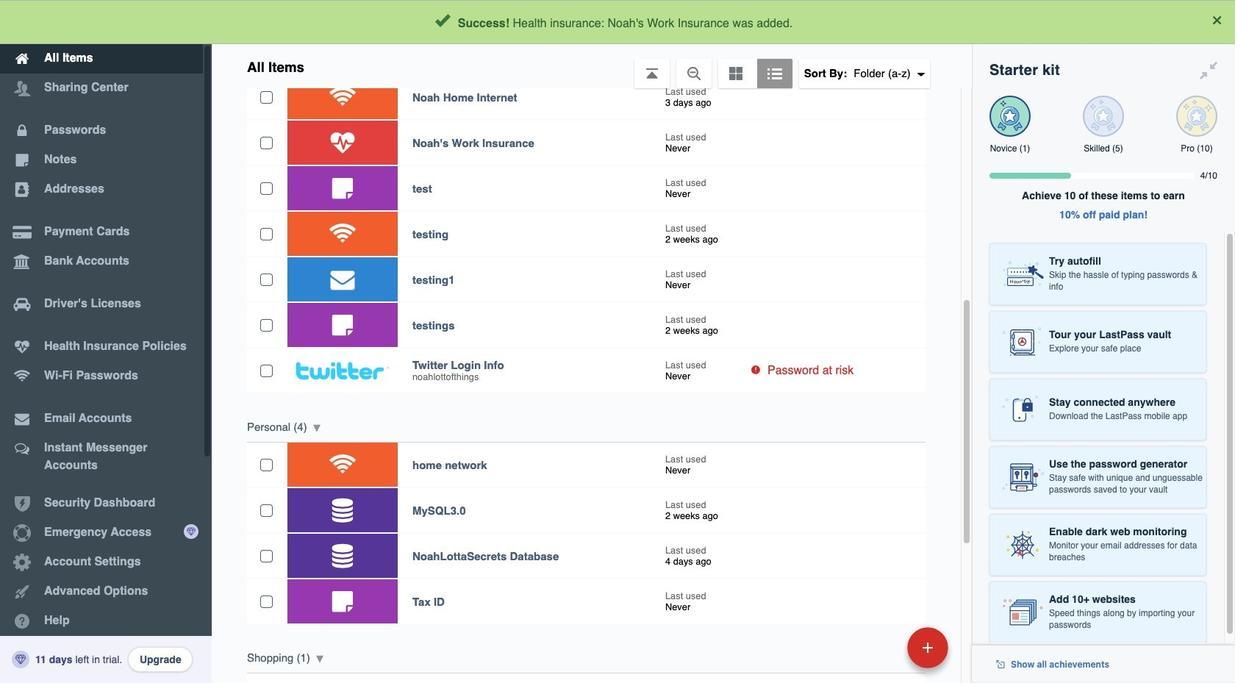 Task type: vqa. For each thing, say whether or not it's contained in the screenshot.
New item navigation
yes



Task type: describe. For each thing, give the bounding box(es) containing it.
new item element
[[806, 627, 954, 669]]

new item navigation
[[806, 623, 958, 683]]

main navigation navigation
[[0, 0, 212, 683]]

Search search field
[[349, 6, 936, 38]]

vault options navigation
[[212, 44, 972, 88]]



Task type: locate. For each thing, give the bounding box(es) containing it.
search my vault text field
[[349, 6, 936, 38]]

alert
[[0, 0, 1236, 44]]



